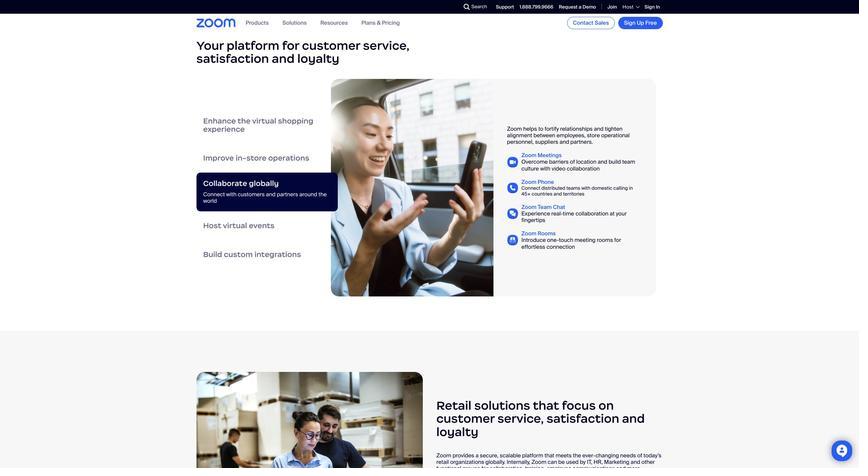 Task type: vqa. For each thing, say whether or not it's contained in the screenshot.
leftmost Virtual
yes



Task type: describe. For each thing, give the bounding box(es) containing it.
zoom team chat experience real-time collaboration at your fingertips
[[522, 203, 627, 224]]

sign up free
[[625, 19, 658, 26]]

sign in link
[[645, 4, 661, 10]]

operational
[[602, 132, 630, 139]]

sales
[[595, 19, 610, 26]]

zoom logo image
[[197, 19, 236, 27]]

countries
[[532, 191, 553, 197]]

barriers
[[550, 158, 569, 166]]

loyalty inside the your platform for customer service, satisfaction and loyalty
[[298, 51, 340, 66]]

globally
[[249, 179, 279, 188]]

support
[[497, 4, 515, 10]]

join link
[[608, 4, 618, 10]]

rooms
[[597, 237, 614, 244]]

meetings
[[538, 152, 562, 159]]

changing
[[596, 452, 620, 459]]

the for collaborate
[[319, 191, 327, 198]]

personnel,
[[508, 138, 534, 146]]

zoom phone logo image
[[508, 183, 519, 193]]

zoom meetings link
[[522, 152, 562, 159]]

a inside zoom provides a secure, scalable platform that meets the ever-changing needs of today's retail organizations globally. internally, zoom can be used by it, hr, marketing and other functional groups for collaboration, training, employee communications and mor
[[476, 452, 479, 459]]

virtual inside enhance the virtual shopping experience
[[252, 116, 277, 126]]

zoom for zoom meetings overcome barriers of location and build team culture with video collaboration
[[522, 152, 537, 159]]

resources button
[[321, 19, 348, 27]]

domestic
[[592, 185, 613, 191]]

customer inside retail solutions that focus on customer service, satisfaction and loyalty
[[437, 411, 495, 427]]

culture
[[522, 165, 539, 172]]

build
[[609, 158, 622, 166]]

and inside zoom phone connect distributed teams with domestic calling in 45+ countries and territories
[[554, 191, 563, 197]]

host for host virtual events
[[203, 221, 222, 230]]

used
[[567, 459, 579, 466]]

overcome
[[522, 158, 548, 166]]

introduce
[[522, 237, 546, 244]]

effortless
[[522, 243, 546, 250]]

with inside zoom meetings overcome barriers of location and build team culture with video collaboration
[[541, 165, 551, 172]]

chat
[[554, 203, 566, 211]]

functional
[[437, 465, 462, 468]]

connect for zoom
[[522, 185, 541, 191]]

hr,
[[594, 459, 603, 466]]

collaboration,
[[490, 465, 524, 468]]

groups
[[463, 465, 481, 468]]

platform inside zoom provides a secure, scalable platform that meets the ever-changing needs of today's retail organizations globally. internally, zoom can be used by it, hr, marketing and other functional groups for collaboration, training, employee communications and mor
[[523, 452, 544, 459]]

plans & pricing
[[362, 19, 400, 27]]

team
[[623, 158, 636, 166]]

collaboration inside zoom team chat experience real-time collaboration at your fingertips
[[576, 210, 609, 217]]

focus
[[563, 398, 596, 413]]

between
[[534, 132, 556, 139]]

&
[[377, 19, 381, 27]]

and inside retail solutions that focus on customer service, satisfaction and loyalty
[[623, 411, 646, 427]]

contact sales
[[574, 19, 610, 26]]

touch
[[560, 237, 574, 244]]

it,
[[588, 459, 593, 466]]

host virtual events
[[203, 221, 275, 230]]

needs
[[621, 452, 637, 459]]

helps
[[524, 125, 538, 132]]

in
[[630, 185, 634, 191]]

communications
[[573, 465, 616, 468]]

zoom team chat link
[[522, 203, 566, 211]]

loyalty inside retail solutions that focus on customer service, satisfaction and loyalty
[[437, 425, 479, 440]]

secure,
[[480, 452, 499, 459]]

tab list inside tabbed carousel element
[[197, 107, 338, 269]]

demo
[[583, 4, 597, 10]]

video
[[552, 165, 566, 172]]

products button
[[246, 19, 269, 27]]

calling
[[614, 185, 629, 191]]

store inside improve in-store operations button
[[247, 153, 267, 163]]

be
[[559, 459, 565, 466]]

sign for sign up free
[[625, 19, 636, 26]]

your platform for customer service, satisfaction and loyalty
[[197, 38, 410, 66]]

custom
[[224, 250, 253, 259]]

other
[[642, 459, 656, 466]]

scalable
[[500, 452, 521, 459]]

experience
[[203, 125, 245, 134]]

territories
[[564, 191, 585, 197]]

retail solutions that focus on customer service, satisfaction and loyalty
[[437, 398, 646, 440]]

ever-
[[583, 452, 596, 459]]

join
[[608, 4, 618, 10]]

and inside collaborate globally connect with customers and partners around the world
[[266, 191, 276, 198]]

zoom phone link
[[522, 178, 555, 186]]

zoom for zoom provides a secure, scalable platform that meets the ever-changing needs of today's retail organizations globally. internally, zoom can be used by it, hr, marketing and other functional groups for collaboration, training, employee communications and mor
[[437, 452, 452, 459]]

enhance the virtual shopping experience
[[203, 116, 314, 134]]

can
[[548, 459, 558, 466]]

collaborate globally connect with customers and partners around the world
[[203, 179, 327, 205]]

distributed
[[542, 185, 566, 191]]

and inside zoom meetings overcome barriers of location and build team culture with video collaboration
[[598, 158, 608, 166]]

request
[[559, 4, 578, 10]]

the for zoom
[[574, 452, 582, 459]]

improve in-store operations button
[[197, 144, 338, 173]]

for inside zoom provides a secure, scalable platform that meets the ever-changing needs of today's retail organizations globally. internally, zoom can be used by it, hr, marketing and other functional groups for collaboration, training, employee communications and mor
[[482, 465, 489, 468]]

service, inside retail solutions that focus on customer service, satisfaction and loyalty
[[498, 411, 544, 427]]

zoom meetings overcome barriers of location and build team culture with video collaboration
[[522, 152, 636, 172]]

alignment
[[508, 132, 533, 139]]

solutions button
[[283, 19, 307, 27]]

team looking at an ipad image
[[197, 372, 423, 468]]

collaborate
[[203, 179, 247, 188]]

plans
[[362, 19, 376, 27]]

zoom meetings logo image
[[508, 157, 519, 167]]

host for host dropdown button
[[623, 4, 634, 10]]



Task type: locate. For each thing, give the bounding box(es) containing it.
experience
[[522, 210, 551, 217]]

virtual
[[252, 116, 277, 126], [223, 221, 247, 230]]

integrations
[[255, 250, 301, 259]]

1 vertical spatial for
[[615, 237, 622, 244]]

your
[[617, 210, 627, 217]]

zoom provides a secure, scalable platform that meets the ever-changing needs of today's retail organizations globally. internally, zoom can be used by it, hr, marketing and other functional groups for collaboration, training, employee communications and mor
[[437, 452, 662, 468]]

for inside the your platform for customer service, satisfaction and loyalty
[[282, 38, 299, 53]]

1 vertical spatial service,
[[498, 411, 544, 427]]

events
[[249, 221, 275, 230]]

zoom inside zoom rooms introduce one-touch meeting rooms for effortless connection
[[522, 230, 537, 237]]

products
[[246, 19, 269, 27]]

partners.
[[571, 138, 594, 146]]

tab list containing enhance the virtual shopping experience
[[197, 107, 338, 269]]

0 vertical spatial satisfaction
[[197, 51, 269, 66]]

the inside zoom provides a secure, scalable platform that meets the ever-changing needs of today's retail organizations globally. internally, zoom can be used by it, hr, marketing and other functional groups for collaboration, training, employee communications and mor
[[574, 452, 582, 459]]

for down solutions
[[282, 38, 299, 53]]

the right "enhance"
[[238, 116, 251, 126]]

support link
[[497, 4, 515, 10]]

store up globally
[[247, 153, 267, 163]]

connect right zoom phone logo
[[522, 185, 541, 191]]

1 vertical spatial a
[[476, 452, 479, 459]]

tab list
[[197, 107, 338, 269]]

1 horizontal spatial service,
[[498, 411, 544, 427]]

your
[[197, 38, 224, 53]]

1 horizontal spatial virtual
[[252, 116, 277, 126]]

virtual left the shopping
[[252, 116, 277, 126]]

1 vertical spatial of
[[638, 452, 643, 459]]

1 vertical spatial satisfaction
[[547, 411, 620, 427]]

1 horizontal spatial sign
[[645, 4, 655, 10]]

0 vertical spatial a
[[579, 4, 582, 10]]

store
[[588, 132, 600, 139], [247, 153, 267, 163]]

customers
[[238, 191, 265, 198]]

0 horizontal spatial the
[[238, 116, 251, 126]]

for inside zoom rooms introduce one-touch meeting rooms for effortless connection
[[615, 237, 622, 244]]

platform up "training,"
[[523, 452, 544, 459]]

2 vertical spatial the
[[574, 452, 582, 459]]

zoom up culture
[[522, 152, 537, 159]]

1 vertical spatial sign
[[625, 19, 636, 26]]

connection
[[547, 243, 576, 250]]

relationships
[[561, 125, 593, 132]]

fortify
[[545, 125, 559, 132]]

1 vertical spatial that
[[545, 452, 555, 459]]

zoom up personnel,
[[508, 125, 522, 132]]

sign inside sign up free link
[[625, 19, 636, 26]]

organizations
[[451, 459, 485, 466]]

with inside collaborate globally connect with customers and partners around the world
[[226, 191, 237, 198]]

tighten
[[605, 125, 623, 132]]

1 horizontal spatial satisfaction
[[547, 411, 620, 427]]

1 vertical spatial platform
[[523, 452, 544, 459]]

satisfaction inside the your platform for customer service, satisfaction and loyalty
[[197, 51, 269, 66]]

one-
[[548, 237, 560, 244]]

2 horizontal spatial with
[[582, 185, 591, 191]]

plans & pricing link
[[362, 19, 400, 27]]

service, inside the your platform for customer service, satisfaction and loyalty
[[363, 38, 410, 53]]

0 vertical spatial host
[[623, 4, 634, 10]]

1 vertical spatial the
[[319, 191, 327, 198]]

1 horizontal spatial platform
[[523, 452, 544, 459]]

connect inside zoom phone connect distributed teams with domestic calling in 45+ countries and territories
[[522, 185, 541, 191]]

0 horizontal spatial satisfaction
[[197, 51, 269, 66]]

host right join 'link'
[[623, 4, 634, 10]]

location
[[577, 158, 597, 166]]

on
[[599, 398, 615, 413]]

woman on video call image
[[331, 79, 494, 297]]

free
[[646, 19, 658, 26]]

0 vertical spatial virtual
[[252, 116, 277, 126]]

0 horizontal spatial loyalty
[[298, 51, 340, 66]]

1 horizontal spatial the
[[319, 191, 327, 198]]

with down collaborate
[[226, 191, 237, 198]]

with left video
[[541, 165, 551, 172]]

a left demo
[[579, 4, 582, 10]]

1 horizontal spatial loyalty
[[437, 425, 479, 440]]

a
[[579, 4, 582, 10], [476, 452, 479, 459]]

1 vertical spatial virtual
[[223, 221, 247, 230]]

provides
[[453, 452, 475, 459]]

zoom rooms link
[[522, 230, 556, 237]]

sign left up
[[625, 19, 636, 26]]

sign up free link
[[619, 17, 663, 29]]

1 horizontal spatial connect
[[522, 185, 541, 191]]

by
[[580, 459, 586, 466]]

around
[[300, 191, 318, 198]]

build custom integrations
[[203, 250, 301, 259]]

collaboration up zoom phone connect distributed teams with domestic calling in 45+ countries and territories at the right
[[567, 165, 600, 172]]

0 horizontal spatial store
[[247, 153, 267, 163]]

the left ever-
[[574, 452, 582, 459]]

0 horizontal spatial host
[[203, 221, 222, 230]]

45+
[[522, 191, 531, 197]]

0 horizontal spatial of
[[571, 158, 576, 166]]

of right needs
[[638, 452, 643, 459]]

0 vertical spatial of
[[571, 158, 576, 166]]

resources
[[321, 19, 348, 27]]

connect for collaborate
[[203, 191, 225, 198]]

with right teams
[[582, 185, 591, 191]]

zoom
[[508, 125, 522, 132], [522, 152, 537, 159], [522, 178, 537, 186], [522, 203, 537, 211], [522, 230, 537, 237], [437, 452, 452, 459], [532, 459, 547, 466]]

internally,
[[507, 459, 531, 466]]

for down secure,
[[482, 465, 489, 468]]

for
[[282, 38, 299, 53], [615, 237, 622, 244], [482, 465, 489, 468]]

1 vertical spatial loyalty
[[437, 425, 479, 440]]

0 horizontal spatial customer
[[302, 38, 361, 53]]

zoom for zoom phone connect distributed teams with domestic calling in 45+ countries and territories
[[522, 178, 537, 186]]

0 horizontal spatial with
[[226, 191, 237, 198]]

collaboration inside zoom meetings overcome barriers of location and build team culture with video collaboration
[[567, 165, 600, 172]]

and inside the your platform for customer service, satisfaction and loyalty
[[272, 51, 295, 66]]

1 horizontal spatial for
[[482, 465, 489, 468]]

connect down collaborate
[[203, 191, 225, 198]]

1 vertical spatial collaboration
[[576, 210, 609, 217]]

zoom phone connect distributed teams with domestic calling in 45+ countries and territories
[[522, 178, 634, 197]]

card label element
[[331, 79, 657, 297]]

virtual inside button
[[223, 221, 247, 230]]

with inside zoom phone connect distributed teams with domestic calling in 45+ countries and territories
[[582, 185, 591, 191]]

2 vertical spatial for
[[482, 465, 489, 468]]

0 vertical spatial sign
[[645, 4, 655, 10]]

0 vertical spatial loyalty
[[298, 51, 340, 66]]

sign left 'in'
[[645, 4, 655, 10]]

that left be
[[545, 452, 555, 459]]

1 horizontal spatial of
[[638, 452, 643, 459]]

0 horizontal spatial service,
[[363, 38, 410, 53]]

host down the 'world'
[[203, 221, 222, 230]]

search image
[[464, 4, 470, 10], [464, 4, 470, 10]]

zoom down 45+
[[522, 203, 537, 211]]

meets
[[556, 452, 572, 459]]

rooms
[[538, 230, 556, 237]]

world
[[203, 198, 217, 205]]

zoom inside zoom meetings overcome barriers of location and build team culture with video collaboration
[[522, 152, 537, 159]]

of right barriers
[[571, 158, 576, 166]]

zoom left can
[[532, 459, 547, 466]]

build
[[203, 250, 222, 259]]

zoom up the functional
[[437, 452, 452, 459]]

host button
[[623, 4, 640, 10]]

contact
[[574, 19, 594, 26]]

real-
[[552, 210, 564, 217]]

zoom up effortless
[[522, 230, 537, 237]]

for right rooms on the right of the page
[[615, 237, 622, 244]]

zoom for zoom team chat experience real-time collaboration at your fingertips
[[522, 203, 537, 211]]

of inside zoom meetings overcome barriers of location and build team culture with video collaboration
[[571, 158, 576, 166]]

fingertips
[[522, 217, 546, 224]]

1 horizontal spatial host
[[623, 4, 634, 10]]

0 vertical spatial collaboration
[[567, 165, 600, 172]]

zoom team chat logo image
[[508, 208, 519, 219]]

that inside zoom provides a secure, scalable platform that meets the ever-changing needs of today's retail organizations globally. internally, zoom can be used by it, hr, marketing and other functional groups for collaboration, training, employee communications and mor
[[545, 452, 555, 459]]

zoom for zoom helps to fortify relationships and tighten alignment between employees, store operational personnel, suppliers and partners.
[[508, 125, 522, 132]]

improve
[[203, 153, 234, 163]]

in
[[657, 4, 661, 10]]

meeting
[[575, 237, 596, 244]]

teams
[[567, 185, 581, 191]]

tabbed carousel element
[[197, 79, 663, 297]]

the inside enhance the virtual shopping experience
[[238, 116, 251, 126]]

2 horizontal spatial for
[[615, 237, 622, 244]]

customer inside the your platform for customer service, satisfaction and loyalty
[[302, 38, 361, 53]]

enhance the virtual shopping experience button
[[197, 107, 338, 144]]

suppliers
[[536, 138, 559, 146]]

0 horizontal spatial for
[[282, 38, 299, 53]]

in-
[[236, 153, 247, 163]]

connect inside collaborate globally connect with customers and partners around the world
[[203, 191, 225, 198]]

platform inside the your platform for customer service, satisfaction and loyalty
[[227, 38, 280, 53]]

2 horizontal spatial the
[[574, 452, 582, 459]]

zoom for zoom rooms introduce one-touch meeting rooms for effortless connection
[[522, 230, 537, 237]]

0 horizontal spatial platform
[[227, 38, 280, 53]]

platform down products popup button
[[227, 38, 280, 53]]

0 vertical spatial the
[[238, 116, 251, 126]]

3 / 5 group
[[331, 79, 657, 297]]

0 vertical spatial customer
[[302, 38, 361, 53]]

a left secure,
[[476, 452, 479, 459]]

zoom rooms logo image
[[508, 235, 519, 246]]

zoom inside zoom team chat experience real-time collaboration at your fingertips
[[522, 203, 537, 211]]

host inside button
[[203, 221, 222, 230]]

0 horizontal spatial connect
[[203, 191, 225, 198]]

that inside retail solutions that focus on customer service, satisfaction and loyalty
[[533, 398, 560, 413]]

globally.
[[486, 459, 506, 466]]

0 horizontal spatial a
[[476, 452, 479, 459]]

retail
[[437, 459, 449, 466]]

0 vertical spatial platform
[[227, 38, 280, 53]]

1 horizontal spatial a
[[579, 4, 582, 10]]

1 horizontal spatial customer
[[437, 411, 495, 427]]

0 horizontal spatial virtual
[[223, 221, 247, 230]]

that left focus
[[533, 398, 560, 413]]

0 horizontal spatial sign
[[625, 19, 636, 26]]

0 vertical spatial that
[[533, 398, 560, 413]]

1.888.799.9666
[[520, 4, 554, 10]]

operations
[[269, 153, 310, 163]]

sign for sign in
[[645, 4, 655, 10]]

1 horizontal spatial store
[[588, 132, 600, 139]]

connect
[[522, 185, 541, 191], [203, 191, 225, 198]]

0 vertical spatial store
[[588, 132, 600, 139]]

collaboration left at
[[576, 210, 609, 217]]

store inside zoom helps to fortify relationships and tighten alignment between employees, store operational personnel, suppliers and partners.
[[588, 132, 600, 139]]

1 vertical spatial host
[[203, 221, 222, 230]]

marketing
[[605, 459, 630, 466]]

the right around
[[319, 191, 327, 198]]

zoom rooms introduce one-touch meeting rooms for effortless connection
[[522, 230, 622, 250]]

partners
[[277, 191, 298, 198]]

satisfaction inside retail solutions that focus on customer service, satisfaction and loyalty
[[547, 411, 620, 427]]

with
[[541, 165, 551, 172], [582, 185, 591, 191], [226, 191, 237, 198]]

virtual left events
[[223, 221, 247, 230]]

the inside collaborate globally connect with customers and partners around the world
[[319, 191, 327, 198]]

1 horizontal spatial with
[[541, 165, 551, 172]]

collaboration
[[567, 165, 600, 172], [576, 210, 609, 217]]

request a demo link
[[559, 4, 597, 10]]

1 vertical spatial customer
[[437, 411, 495, 427]]

0 vertical spatial for
[[282, 38, 299, 53]]

up
[[637, 19, 645, 26]]

None search field
[[439, 1, 466, 12]]

time
[[564, 210, 575, 217]]

1.888.799.9666 link
[[520, 4, 554, 10]]

store left tighten
[[588, 132, 600, 139]]

contact sales link
[[568, 17, 615, 29]]

employee
[[547, 465, 572, 468]]

zoom inside zoom helps to fortify relationships and tighten alignment between employees, store operational personnel, suppliers and partners.
[[508, 125, 522, 132]]

zoom helps to fortify relationships and tighten alignment between employees, store operational personnel, suppliers and partners.
[[508, 125, 630, 146]]

host virtual events button
[[197, 211, 338, 240]]

zoom inside zoom phone connect distributed teams with domestic calling in 45+ countries and territories
[[522, 178, 537, 186]]

zoom up 45+
[[522, 178, 537, 186]]

training,
[[526, 465, 546, 468]]

of inside zoom provides a secure, scalable platform that meets the ever-changing needs of today's retail organizations globally. internally, zoom can be used by it, hr, marketing and other functional groups for collaboration, training, employee communications and mor
[[638, 452, 643, 459]]

to
[[539, 125, 544, 132]]

0 vertical spatial service,
[[363, 38, 410, 53]]

1 vertical spatial store
[[247, 153, 267, 163]]



